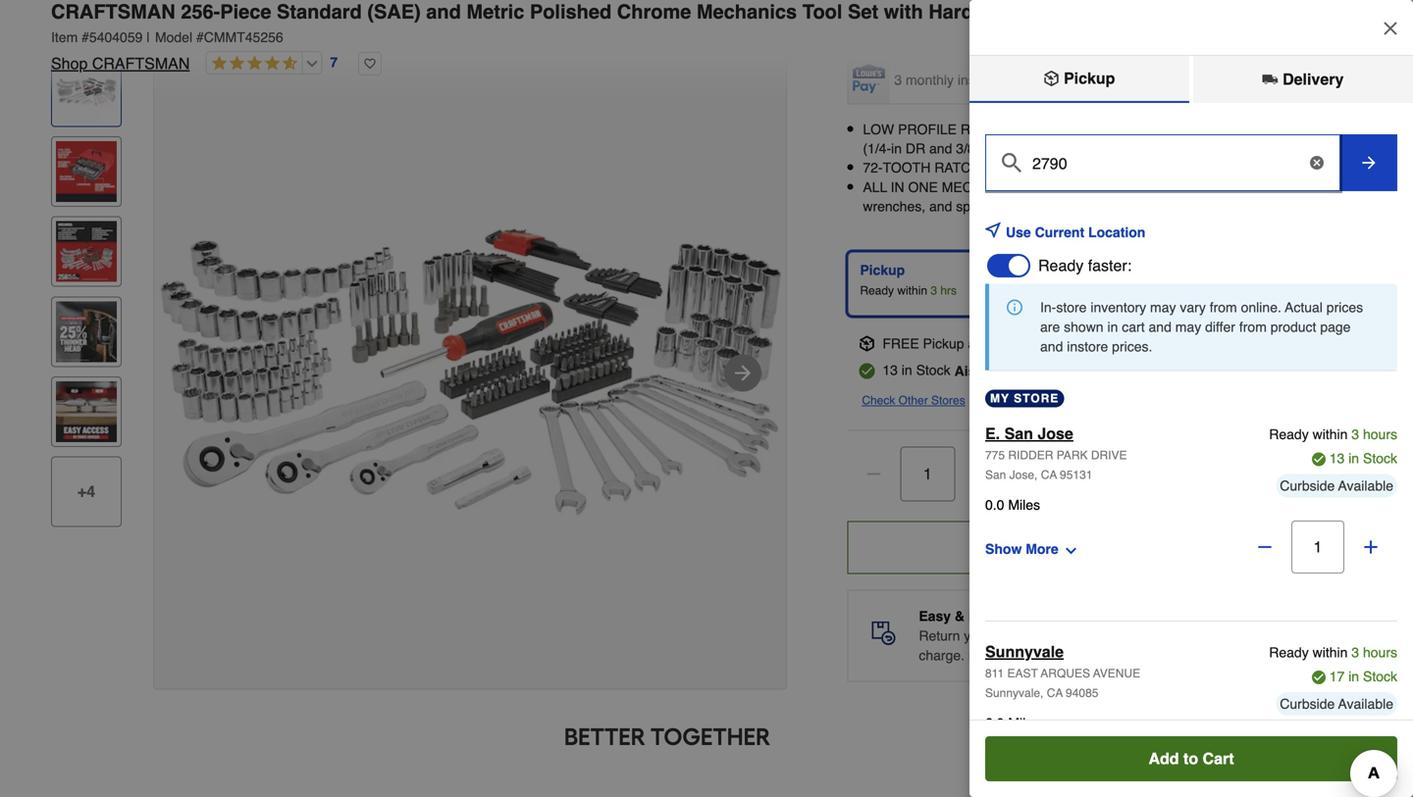Task type: vqa. For each thing, say whether or not it's contained in the screenshot.
off
no



Task type: locate. For each thing, give the bounding box(es) containing it.
learn right 'pay'
[[1197, 72, 1235, 88]]

0 vertical spatial stock
[[916, 363, 951, 378]]

# right item
[[82, 29, 89, 45]]

1 vertical spatial with
[[1095, 72, 1120, 88]]

0 vertical spatial pickup
[[1060, 69, 1115, 87]]

0 horizontal spatial arrow right image
[[731, 362, 755, 385]]

1 vertical spatial ready within 3 hours
[[1269, 645, 1398, 661]]

0 horizontal spatial #
[[82, 29, 89, 45]]

0 horizontal spatial lowe's
[[1062, 336, 1105, 352]]

0.0
[[985, 498, 1005, 513]]

available
[[1339, 478, 1394, 494], [1339, 697, 1394, 713]]

7 right bay
[[1047, 364, 1055, 379]]

ratchet: for delivers
[[935, 160, 1001, 176]]

in
[[1245, 122, 1256, 137], [891, 141, 902, 157], [980, 141, 991, 157], [1351, 199, 1362, 214], [1108, 319, 1118, 335], [902, 363, 912, 378], [1349, 451, 1359, 467], [1349, 669, 1359, 685]]

more up east
[[1008, 648, 1039, 664]]

within up 17
[[1313, 645, 1348, 661]]

0 vertical spatial for
[[1179, 122, 1195, 137]]

| inside craftsman 256-piece standard (sae) and metric polished chrome mechanics tool set with hard case item # 5404059 | model # cmmt45256
[[147, 29, 150, 45]]

Stepper number input field with increment and decrement buttons number field
[[900, 447, 955, 502], [1292, 521, 1345, 574]]

1 hours from the top
[[1363, 427, 1398, 443]]

e. up "775"
[[985, 425, 1000, 443]]

a
[[1119, 179, 1127, 195], [863, 218, 871, 234]]

1 vertical spatial ratchet:
[[935, 160, 1001, 176]]

# down 256-
[[196, 29, 204, 45]]

us
[[1259, 629, 1273, 644]]

craftsman inside craftsman 256-piece standard (sae) and metric polished chrome mechanics tool set with hard case item # 5404059 | model # cmmt45256
[[51, 0, 175, 23]]

ratchet: up 3/8-
[[961, 122, 1027, 137]]

0 horizontal spatial with
[[884, 0, 923, 23]]

miles right '6.0'
[[1008, 716, 1040, 732]]

5
[[1058, 160, 1066, 176]]

lowe's for with
[[1124, 72, 1166, 88]]

from down online.
[[1239, 319, 1267, 335]]

and right (sae)
[[426, 0, 461, 23]]

vary
[[1180, 300, 1206, 316]]

curbside available down 17
[[1280, 697, 1394, 713]]

1 dr from the left
[[906, 141, 926, 157]]

lowe's down shown
[[1062, 336, 1105, 352]]

option group
[[839, 244, 1370, 324]]

3 up "17 in stock"
[[1352, 645, 1359, 661]]

1 vertical spatial jose
[[1038, 425, 1074, 443]]

lowe's left 'pay'
[[1124, 72, 1166, 88]]

better together heading
[[51, 722, 1284, 753]]

0 vertical spatial ready within 3 hours
[[1269, 427, 1398, 443]]

more
[[1026, 542, 1059, 557], [1008, 648, 1039, 664]]

craftsman down the 5404059
[[92, 54, 190, 73]]

0 vertical spatial jose
[[1030, 336, 1059, 352]]

0 vertical spatial with
[[884, 0, 923, 23]]

1 horizontal spatial pickup
[[923, 336, 964, 352]]

park
[[1057, 449, 1088, 463]]

option group containing pickup
[[839, 244, 1370, 324]]

2 vertical spatial stock
[[1363, 669, 1398, 685]]

hours up '13 in stock'
[[1363, 427, 1398, 443]]

on
[[1125, 1, 1140, 17]]

1 vertical spatial pickup
[[860, 263, 905, 278]]

0 horizontal spatial stepper number input field with increment and decrement buttons number field
[[900, 447, 955, 502]]

stock up the stores on the right
[[916, 363, 951, 378]]

miles
[[1008, 498, 1040, 513], [1008, 716, 1040, 732]]

1 horizontal spatial lowe's
[[1124, 72, 1166, 88]]

1 vertical spatial stepper number input field with increment and decrement buttons number field
[[1292, 521, 1345, 574]]

from up differ
[[1210, 300, 1237, 316]]

1 horizontal spatial #
[[196, 29, 204, 45]]

check circle filled image down pickup icon
[[859, 364, 875, 379]]

2 horizontal spatial learn
[[1197, 72, 1235, 88]]

hours up "17 in stock"
[[1363, 645, 1398, 661]]

add
[[1149, 750, 1179, 768]]

1 vertical spatial store
[[1121, 629, 1151, 644]]

0 vertical spatial 13
[[883, 363, 898, 378]]

2 dr from the left
[[994, 141, 1014, 157]]

jose inside e. san jose 775 ridder park drive san jose, ca 95131
[[1038, 425, 1074, 443]]

13 for 13 in stock
[[1330, 451, 1345, 467]]

stock inside 13 in stock aisle 64 | bay 7
[[916, 363, 951, 378]]

1 vertical spatial lowe's
[[1062, 336, 1105, 352]]

0 horizontal spatial |
[[147, 29, 150, 45]]

thinner
[[1099, 122, 1141, 137]]

ratchets,
[[1293, 179, 1346, 195]]

to
[[1052, 122, 1064, 137], [1130, 141, 1142, 157], [1244, 629, 1255, 644], [1184, 750, 1198, 768]]

1 horizontal spatial 13
[[1330, 451, 1345, 467]]

with right "$33.00"
[[1095, 72, 1120, 88]]

1 vertical spatial within
[[1313, 427, 1348, 443]]

craftsman
[[51, 0, 175, 23], [92, 54, 190, 73]]

ready within 3 hours up '13 in stock'
[[1269, 427, 1398, 443]]

13
[[883, 363, 898, 378], [1330, 451, 1345, 467]]

1 vertical spatial delivery
[[1125, 263, 1179, 278]]

learn down $94.05
[[894, 21, 930, 36]]

savings
[[1075, 1, 1121, 17]]

1 vertical spatial ca
[[1047, 687, 1063, 701]]

as inside delivery as soon as tomorrow
[[1171, 284, 1184, 298]]

dr up tooth
[[906, 141, 926, 157]]

0 horizontal spatial a
[[863, 218, 871, 234]]

return
[[919, 629, 960, 644]]

0 horizontal spatial store
[[1056, 300, 1087, 316]]

1 vertical spatial more
[[1008, 648, 1039, 664]]

0 vertical spatial as
[[1047, 141, 1062, 157]]

as right soon
[[1171, 284, 1184, 298]]

pickup inside button
[[1060, 69, 1115, 87]]

and down profile
[[929, 141, 952, 157]]

curbside available down '13 in stock'
[[1280, 478, 1394, 494]]

ready within 3 hours up 17
[[1269, 645, 1398, 661]]

may
[[1150, 300, 1176, 316], [1176, 319, 1202, 335]]

1 horizontal spatial stepper number input field with increment and decrement buttons number field
[[1292, 521, 1345, 574]]

1 horizontal spatial store
[[1121, 629, 1151, 644]]

1 available from the top
[[1339, 478, 1394, 494]]

delivery for delivery as soon as tomorrow
[[1125, 263, 1179, 278]]

of left sockets,
[[1224, 179, 1235, 195]]

of left "$33.00"
[[1034, 72, 1046, 88]]

pickup left the at
[[923, 336, 964, 352]]

pickup image
[[859, 336, 875, 352]]

| left 'model'
[[147, 29, 150, 45]]

#
[[82, 29, 89, 45], [196, 29, 204, 45]]

spaces
[[1290, 122, 1333, 137]]

0 vertical spatial craftsman
[[51, 0, 175, 23]]

0 vertical spatial more
[[1026, 542, 1059, 557]]

7 left heart outline icon
[[330, 55, 338, 70]]

1 vertical spatial san
[[1005, 425, 1033, 443]]

sunnyvale
[[985, 643, 1064, 662]]

stock up plus image
[[1363, 451, 1398, 467]]

0 vertical spatial check circle filled image
[[859, 364, 875, 379]]

with right set
[[884, 0, 923, 23]]

up
[[1031, 122, 1048, 137]]

| inside 13 in stock aisle 64 | bay 7
[[1010, 364, 1014, 379]]

e. right the at
[[985, 336, 998, 352]]

jose up park
[[1038, 425, 1074, 443]]

2 vertical spatial of
[[1305, 629, 1316, 644]]

add to cart button
[[985, 737, 1398, 782]]

arrow right image
[[1359, 153, 1379, 173], [731, 362, 755, 385]]

1 vertical spatial hours
[[1363, 645, 1398, 661]]

minus image
[[1255, 538, 1275, 557]]

show
[[985, 542, 1022, 557]]

ca inside e. san jose 775 ridder park drive san jose, ca 95131
[[1041, 469, 1057, 482]]

0 vertical spatial available
[[1339, 478, 1394, 494]]

stock right 17
[[1363, 669, 1398, 685]]

craftsman up the 5404059
[[51, 0, 175, 23]]

0 vertical spatial lowe's
[[1124, 72, 1166, 88]]

1 curbside from the top
[[1280, 478, 1335, 494]]

2 vertical spatial within
[[1313, 645, 1348, 661]]

2 hours from the top
[[1363, 645, 1398, 661]]

pickup inside 'pickup ready within 3 hrs'
[[860, 263, 905, 278]]

it
[[1200, 629, 1207, 644]]

delivery inside button
[[1279, 70, 1344, 88]]

to right up
[[1052, 122, 1064, 137]]

a left durable on the right of the page
[[863, 218, 871, 234]]

0 horizontal spatial delivery
[[1125, 263, 1179, 278]]

0 horizontal spatial dr
[[906, 141, 926, 157]]

1 horizontal spatial delivery
[[1279, 70, 1344, 88]]

1 horizontal spatial |
[[1010, 364, 1014, 379]]

delivery for delivery
[[1279, 70, 1344, 88]]

0 horizontal spatial 13
[[883, 363, 898, 378]]

ratchet: inside 72-tooth ratchet: delivers 5 degree arc swing all in one mechanics set: contains a full assortment of sockets, ratchets, wrenches, and specialty bits for automotive enthusiasts and mechanics, packed in a durable 2-drawer box
[[935, 160, 1001, 176]]

sockets,
[[1239, 179, 1289, 195]]

san up 64
[[1001, 336, 1026, 352]]

1 horizontal spatial for
[[1179, 122, 1195, 137]]

check circle filled image for 13 in stock
[[1312, 453, 1326, 467]]

all
[[863, 179, 887, 195]]

delivery inside delivery as soon as tomorrow
[[1125, 263, 1179, 278]]

curbside down check circle filled image
[[1280, 697, 1335, 713]]

gps image
[[985, 222, 1001, 238]]

metric
[[467, 0, 524, 23]]

of right 'free'
[[1305, 629, 1316, 644]]

0 vertical spatial miles
[[1008, 498, 1040, 513]]

0 vertical spatial curbside
[[1280, 478, 1335, 494]]

0 horizontal spatial learn
[[894, 21, 930, 36]]

1 title image from the top
[[56, 61, 117, 122]]

pickup image
[[1044, 71, 1060, 86]]

eligible
[[1144, 1, 1187, 17]]

0 vertical spatial ratchet:
[[961, 122, 1027, 137]]

1 ready within 3 hours from the top
[[1269, 427, 1398, 443]]

check circle filled image
[[859, 364, 875, 379], [1312, 453, 1326, 467]]

stepper number input field with increment and decrement buttons number field for minus icon
[[900, 447, 955, 502]]

within for e. san jose
[[1313, 427, 1348, 443]]

25%
[[1067, 122, 1095, 137]]

Label text field
[[993, 144, 1333, 174]]

check circle filled image for 13 in stock aisle 64 | bay 7
[[859, 364, 875, 379]]

at
[[968, 336, 980, 352]]

jose down "are"
[[1030, 336, 1059, 352]]

store left "or"
[[1121, 629, 1151, 644]]

ready within 3 hours for e. san jose
[[1269, 427, 1398, 443]]

bay
[[1018, 364, 1043, 379]]

and inside craftsman 256-piece standard (sae) and metric polished chrome mechanics tool set with hard case item # 5404059 | model # cmmt45256
[[426, 0, 461, 23]]

may down soon
[[1150, 300, 1176, 316]]

| right 64
[[1010, 364, 1014, 379]]

standard
[[277, 0, 362, 23]]

1 vertical spatial curbside
[[1280, 697, 1335, 713]]

for down set:
[[1039, 199, 1055, 214]]

5 title image from the top
[[56, 382, 117, 442]]

pickup for pickup ready within 3 hrs
[[860, 263, 905, 278]]

1 vertical spatial of
[[1224, 179, 1235, 195]]

easy & free returns return your new, unused item in-store or ship it back to us free of charge.
[[919, 609, 1316, 664]]

dr left only
[[994, 141, 1014, 157]]

2 curbside from the top
[[1280, 697, 1335, 713]]

stepper number input field with increment and decrement buttons number field right minus image
[[1292, 521, 1345, 574]]

learn up 811
[[969, 648, 1004, 664]]

in inside the in-store inventory may vary from online. actual prices are shown in cart  and may differ from product page and instore prices.
[[1108, 319, 1118, 335]]

1 vertical spatial 13
[[1330, 451, 1345, 467]]

1 vertical spatial miles
[[1008, 716, 1040, 732]]

1 vertical spatial available
[[1339, 697, 1394, 713]]

my
[[990, 392, 1010, 406]]

0 horizontal spatial for
[[1039, 199, 1055, 214]]

256-
[[181, 0, 220, 23]]

to left us
[[1244, 629, 1255, 644]]

1 miles from the top
[[1008, 498, 1040, 513]]

degree
[[1069, 160, 1112, 176]]

store up shown
[[1056, 300, 1087, 316]]

stepper number input field with increment and decrement buttons number field right minus icon
[[900, 447, 955, 502]]

1 vertical spatial from
[[1239, 319, 1267, 335]]

available for sunnyvale
[[1339, 697, 1394, 713]]

1 horizontal spatial a
[[1119, 179, 1127, 195]]

buy this now button
[[847, 522, 1362, 575]]

may down the vary
[[1176, 319, 1202, 335]]

2 horizontal spatial pickup
[[1060, 69, 1115, 87]]

check other stores
[[862, 394, 965, 408]]

within left hrs on the right of page
[[897, 284, 928, 298]]

in-store inventory may vary from online. actual prices are shown in cart  and may differ from product page and instore prices.
[[1040, 300, 1363, 355]]

as
[[1047, 141, 1062, 157], [1171, 284, 1184, 298]]

0 vertical spatial |
[[147, 29, 150, 45]]

as up 5
[[1047, 141, 1062, 157]]

1 vertical spatial 7
[[1047, 364, 1055, 379]]

0 horizontal spatial 7
[[330, 55, 338, 70]]

miles for e. san jose
[[1008, 498, 1040, 513]]

pickup
[[1060, 69, 1115, 87], [860, 263, 905, 278], [923, 336, 964, 352]]

ratchet: down 3/8-
[[935, 160, 1001, 176]]

box
[[982, 218, 1004, 234]]

ca down arques
[[1047, 687, 1063, 701]]

e. san jose 775 ridder park drive san jose, ca 95131
[[985, 425, 1127, 482]]

stepper number input field with increment and decrement buttons number field for minus image
[[1292, 521, 1345, 574]]

ratchet:
[[961, 122, 1027, 137], [935, 160, 1001, 176]]

to right the add
[[1184, 750, 1198, 768]]

within up '13 in stock'
[[1313, 427, 1348, 443]]

ready
[[1038, 257, 1084, 275], [860, 284, 894, 298], [1269, 427, 1309, 443], [1269, 645, 1309, 661]]

lowes pay logo image
[[849, 64, 889, 93]]

san up ridder
[[1005, 425, 1033, 443]]

811
[[985, 667, 1004, 681]]

1 vertical spatial check circle filled image
[[1312, 453, 1326, 467]]

4 title image from the top
[[56, 302, 117, 362]]

san down "775"
[[985, 469, 1006, 482]]

3 monthly installments of $33.00 with lowe's pay learn how
[[894, 72, 1267, 88]]

delivery up spaces
[[1279, 70, 1344, 88]]

differ
[[1205, 319, 1236, 335]]

$94.05
[[894, 1, 936, 17]]

0 vertical spatial curbside available
[[1280, 478, 1394, 494]]

available down "17 in stock"
[[1339, 697, 1394, 713]]

inventory
[[1091, 300, 1147, 316]]

3 left hrs on the right of page
[[931, 284, 937, 298]]

1 vertical spatial stock
[[1363, 451, 1398, 467]]

cart
[[1203, 750, 1234, 768]]

0 vertical spatial 7
[[330, 55, 338, 70]]

heart outline image
[[358, 52, 382, 76]]

2 title image from the top
[[56, 141, 117, 202]]

ready inside 'pickup ready within 3 hrs'
[[860, 284, 894, 298]]

0 vertical spatial e.
[[985, 336, 998, 352]]

check circle filled image
[[1312, 671, 1326, 685]]

e. san jose link
[[985, 423, 1074, 446]]

ratchet: for up
[[961, 122, 1027, 137]]

1 curbside available from the top
[[1280, 478, 1394, 494]]

store inside the in-store inventory may vary from online. actual prices are shown in cart  and may differ from product page and instore prices.
[[1056, 300, 1087, 316]]

model
[[155, 29, 192, 45]]

0 vertical spatial may
[[1150, 300, 1176, 316]]

one
[[908, 179, 938, 195]]

for inside the 'low profile ratchet: up to 25% thinner head for access in tight spaces (1/4-in dr and 3/8-in dr only as compared to cmmt81747, cmmt81748, and cmmt81749)'
[[1179, 122, 1195, 137]]

e.
[[985, 336, 998, 352], [985, 425, 1000, 443]]

available down '13 in stock'
[[1339, 478, 1394, 494]]

your
[[964, 629, 991, 644]]

7
[[330, 55, 338, 70], [1047, 364, 1055, 379]]

72-tooth ratchet: delivers 5 degree arc swing all in one mechanics set: contains a full assortment of sockets, ratchets, wrenches, and specialty bits for automotive enthusiasts and mechanics, packed in a durable 2-drawer box
[[863, 160, 1362, 234]]

2 curbside available from the top
[[1280, 697, 1394, 713]]

within
[[897, 284, 928, 298], [1313, 427, 1348, 443], [1313, 645, 1348, 661]]

0 horizontal spatial as
[[1047, 141, 1062, 157]]

delivery as soon as tomorrow
[[1125, 263, 1238, 298]]

packed
[[1303, 199, 1347, 214]]

1 horizontal spatial dr
[[994, 141, 1014, 157]]

wrenches,
[[863, 199, 926, 214]]

1 horizontal spatial from
[[1239, 319, 1267, 335]]

stock
[[916, 363, 951, 378], [1363, 451, 1398, 467], [1363, 669, 1398, 685]]

2 ready within 3 hours from the top
[[1269, 645, 1398, 661]]

1 vertical spatial |
[[1010, 364, 1014, 379]]

2 available from the top
[[1339, 697, 1394, 713]]

jose
[[1030, 336, 1059, 352], [1038, 425, 1074, 443]]

2-
[[924, 218, 936, 234]]

ratchet: inside the 'low profile ratchet: up to 25% thinner head for access in tight spaces (1/4-in dr and 3/8-in dr only as compared to cmmt81747, cmmt81748, and cmmt81749)'
[[961, 122, 1027, 137]]

title image
[[56, 61, 117, 122], [56, 141, 117, 202], [56, 221, 117, 282], [56, 302, 117, 362], [56, 382, 117, 442]]

instore
[[1067, 339, 1108, 355]]

miles right 0.0
[[1008, 498, 1040, 513]]

13 inside 13 in stock aisle 64 | bay 7
[[883, 363, 898, 378]]

1 horizontal spatial arrow right image
[[1359, 153, 1379, 173]]

returns
[[1001, 609, 1053, 625]]

2 miles from the top
[[1008, 716, 1040, 732]]

0 horizontal spatial from
[[1210, 300, 1237, 316]]

0 vertical spatial arrow right image
[[1359, 153, 1379, 173]]

check circle filled image left '13 in stock'
[[1312, 453, 1326, 467]]

a left full
[[1119, 179, 1127, 195]]

0 vertical spatial delivery
[[1279, 70, 1344, 88]]

pickup down durable on the right of the page
[[860, 263, 905, 278]]

better
[[564, 723, 646, 752]]

buy this now
[[1053, 539, 1157, 557]]

use current location button
[[1006, 211, 1177, 254]]

1 vertical spatial e.
[[985, 425, 1000, 443]]

0 vertical spatial stepper number input field with increment and decrement buttons number field
[[900, 447, 955, 502]]

tight
[[1260, 122, 1286, 137]]

0 vertical spatial learn
[[894, 21, 930, 36]]

when
[[940, 1, 973, 17]]

free pickup at e. san jose lowe's
[[883, 336, 1105, 352]]

to up arc
[[1130, 141, 1142, 157]]

more right show
[[1026, 542, 1059, 557]]

ca right jose,
[[1041, 469, 1057, 482]]

2 horizontal spatial of
[[1305, 629, 1316, 644]]

for up cmmt81747, on the top of page
[[1179, 122, 1195, 137]]

pickup up 25%
[[1060, 69, 1115, 87]]

1 vertical spatial learn
[[1197, 72, 1235, 88]]

94085
[[1066, 687, 1099, 701]]

2 vertical spatial learn
[[969, 648, 1004, 664]]

0 horizontal spatial of
[[1034, 72, 1046, 88]]

delivery up soon
[[1125, 263, 1179, 278]]

curbside down '13 in stock'
[[1280, 478, 1335, 494]]

1 vertical spatial curbside available
[[1280, 697, 1394, 713]]



Task type: describe. For each thing, give the bounding box(es) containing it.
as inside the 'low profile ratchet: up to 25% thinner head for access in tight spaces (1/4-in dr and 3/8-in dr only as compared to cmmt81747, cmmt81748, and cmmt81749)'
[[1047, 141, 1062, 157]]

pay
[[1170, 72, 1193, 88]]

my store
[[990, 392, 1059, 406]]

cart
[[1122, 319, 1145, 335]]

to inside 'easy & free returns return your new, unused item in-store or ship it back to us free of charge.'
[[1244, 629, 1255, 644]]

prices
[[1327, 300, 1363, 316]]

1 vertical spatial arrow right image
[[731, 362, 755, 385]]

tooth
[[883, 160, 931, 176]]

truck filled image
[[1263, 72, 1279, 87]]

in inside 13 in stock aisle 64 | bay 7
[[902, 363, 912, 378]]

faster:
[[1088, 257, 1132, 275]]

now
[[1124, 539, 1157, 557]]

+4
[[77, 483, 95, 501]]

shop
[[51, 54, 88, 73]]

cmmt45256
[[204, 29, 283, 45]]

ca inside 'sunnyvale 811 east arques avenue sunnyvale, ca 94085'
[[1047, 687, 1063, 701]]

how
[[1238, 72, 1267, 88]]

sunnyvale,
[[985, 687, 1044, 701]]

1 horizontal spatial with
[[1095, 72, 1120, 88]]

72-
[[863, 160, 883, 176]]

e. inside e. san jose 775 ridder park drive san jose, ca 95131
[[985, 425, 1000, 443]]

aisle
[[955, 364, 987, 379]]

stock for e. san jose
[[1363, 451, 1398, 467]]

pickup for pickup
[[1060, 69, 1115, 87]]

cmmt81747,
[[1146, 141, 1229, 157]]

enthusiasts
[[1130, 199, 1199, 214]]

bits
[[1013, 199, 1035, 214]]

minus image
[[864, 465, 884, 484]]

hours for e. san jose
[[1363, 427, 1398, 443]]

cmmt81749)
[[863, 160, 947, 176]]

curbside for sunnyvale
[[1280, 697, 1335, 713]]

shown
[[1064, 319, 1104, 335]]

cmmt81748,
[[1233, 141, 1316, 157]]

0 vertical spatial from
[[1210, 300, 1237, 316]]

1 horizontal spatial learn
[[969, 648, 1004, 664]]

and up 2-
[[929, 199, 952, 214]]

automotive
[[1059, 199, 1126, 214]]

arc
[[1116, 160, 1135, 176]]

sunnyvale 811 east arques avenue sunnyvale, ca 94085
[[985, 643, 1141, 701]]

with inside craftsman 256-piece standard (sae) and metric polished chrome mechanics tool set with hard case item # 5404059 | model # cmmt45256
[[884, 0, 923, 23]]

lowe's for jose
[[1062, 336, 1105, 352]]

drive
[[1091, 449, 1127, 463]]

1 # from the left
[[82, 29, 89, 45]]

close image
[[1381, 19, 1401, 38]]

ready within 3 hours for sunnyvale
[[1269, 645, 1398, 661]]

low profile ratchet: up to 25% thinner head for access in tight spaces (1/4-in dr and 3/8-in dr only as compared to cmmt81747, cmmt81748, and cmmt81749)
[[863, 122, 1343, 176]]

13 for 13 in stock aisle 64 | bay 7
[[883, 363, 898, 378]]

tomorrow
[[1187, 284, 1238, 298]]

other
[[899, 394, 928, 408]]

of inside 'easy & free returns return your new, unused item in-store or ship it back to us free of charge.'
[[1305, 629, 1316, 644]]

2 vertical spatial pickup
[[923, 336, 964, 352]]

and down "are"
[[1040, 339, 1063, 355]]

to inside button
[[1184, 750, 1198, 768]]

sunnyvale link
[[985, 641, 1064, 664]]

and down the assortment
[[1203, 199, 1226, 214]]

delivery button
[[1193, 56, 1413, 103]]

for inside 72-tooth ratchet: delivers 5 degree arc swing all in one mechanics set: contains a full assortment of sockets, ratchets, wrenches, and specialty bits for automotive enthusiasts and mechanics, packed in a durable 2-drawer box
[[1039, 199, 1055, 214]]

0 vertical spatial san
[[1001, 336, 1026, 352]]

east
[[1007, 667, 1038, 681]]

location
[[1088, 225, 1146, 240]]

in-
[[1105, 629, 1121, 644]]

5%
[[1051, 1, 1071, 17]]

learn how button
[[894, 19, 959, 38]]

item number 5 4 0 4 0 5 9 and model number c m m t 4 5 2 5 6 element
[[51, 27, 1362, 47]]

actual
[[1285, 300, 1323, 316]]

1 vertical spatial craftsman
[[92, 54, 190, 73]]

purchases
[[1191, 1, 1254, 17]]

free
[[883, 336, 919, 352]]

only
[[1018, 141, 1043, 157]]

shop craftsman
[[51, 54, 190, 73]]

prices.
[[1112, 339, 1153, 355]]

and down spaces
[[1320, 141, 1343, 157]]

mechanics
[[942, 179, 1024, 195]]

2 vertical spatial san
[[985, 469, 1006, 482]]

(1/4-
[[863, 141, 891, 157]]

$33.00
[[1049, 72, 1092, 88]]

3 inside 'pickup ready within 3 hrs'
[[931, 284, 937, 298]]

durable
[[874, 218, 920, 234]]

free
[[1277, 629, 1301, 644]]

learn inside $94.05 when you choose 5% savings on eligible purchases every day. learn how
[[894, 21, 930, 36]]

1 vertical spatial a
[[863, 218, 871, 234]]

1 vertical spatial may
[[1176, 319, 1202, 335]]

avenue
[[1093, 667, 1141, 681]]

in inside 72-tooth ratchet: delivers 5 degree arc swing all in one mechanics set: contains a full assortment of sockets, ratchets, wrenches, and specialty bits for automotive enthusiasts and mechanics, packed in a durable 2-drawer box
[[1351, 199, 1362, 214]]

info image
[[1007, 300, 1023, 316]]

polished
[[530, 0, 612, 23]]

$94.05 when you choose 5% savings on eligible purchases every day. learn how
[[894, 1, 1320, 36]]

day.
[[1295, 1, 1320, 17]]

drawer
[[936, 218, 978, 234]]

use current location
[[1006, 225, 1146, 240]]

pickup button
[[970, 56, 1190, 103]]

stock for sunnyvale
[[1363, 669, 1398, 685]]

buy
[[1053, 539, 1083, 557]]

product
[[1271, 319, 1317, 335]]

new,
[[995, 629, 1023, 644]]

hours for sunnyvale
[[1363, 645, 1398, 661]]

more for show more
[[1026, 542, 1059, 557]]

hard
[[929, 0, 973, 23]]

compared
[[1065, 141, 1127, 157]]

access
[[1199, 122, 1242, 137]]

4.6 stars image
[[206, 55, 298, 73]]

ship
[[1171, 629, 1196, 644]]

3 title image from the top
[[56, 221, 117, 282]]

of inside 72-tooth ratchet: delivers 5 degree arc swing all in one mechanics set: contains a full assortment of sockets, ratchets, wrenches, and specialty bits for automotive enthusiasts and mechanics, packed in a durable 2-drawer box
[[1224, 179, 1235, 195]]

and right cart
[[1149, 319, 1172, 335]]

miles for sunnyvale
[[1008, 716, 1040, 732]]

within for sunnyvale
[[1313, 645, 1348, 661]]

back
[[1211, 629, 1240, 644]]

current
[[1035, 225, 1085, 240]]

unused
[[1027, 629, 1072, 644]]

learn more link
[[969, 646, 1039, 666]]

within inside 'pickup ready within 3 hrs'
[[897, 284, 928, 298]]

plus image
[[972, 465, 992, 484]]

piece
[[220, 0, 271, 23]]

&
[[955, 609, 965, 625]]

0 vertical spatial a
[[1119, 179, 1127, 195]]

show more
[[985, 542, 1059, 557]]

store inside 'easy & free returns return your new, unused item in-store or ship it back to us free of charge.'
[[1121, 629, 1151, 644]]

2 # from the left
[[196, 29, 204, 45]]

more for learn more
[[1008, 648, 1039, 664]]

plus image
[[1361, 538, 1381, 557]]

mechanics,
[[1230, 199, 1299, 214]]

3 right lowes pay logo
[[894, 72, 902, 88]]

charge.
[[919, 648, 965, 664]]

curbside for e. san jose
[[1280, 478, 1335, 494]]

7 inside 13 in stock aisle 64 | bay 7
[[1047, 364, 1055, 379]]

are
[[1040, 319, 1060, 335]]

swing
[[1139, 160, 1174, 176]]

mechanics
[[697, 0, 797, 23]]

delivers
[[1005, 160, 1054, 176]]

monthly
[[906, 72, 954, 88]]

3/8-
[[956, 141, 980, 157]]

ready faster:
[[1038, 257, 1132, 275]]

3 up '13 in stock'
[[1352, 427, 1359, 443]]

arques
[[1041, 667, 1090, 681]]

0.0 miles
[[985, 498, 1040, 513]]

curbside available for e. san jose
[[1280, 478, 1394, 494]]

as
[[1125, 284, 1139, 298]]

curbside available for sunnyvale
[[1280, 697, 1394, 713]]

available for e. san jose
[[1339, 478, 1394, 494]]

in
[[891, 179, 905, 195]]

6.0
[[985, 716, 1005, 732]]

free
[[969, 609, 998, 625]]

online.
[[1241, 300, 1282, 316]]

full
[[1131, 179, 1148, 195]]

or
[[1155, 629, 1167, 644]]

check
[[862, 394, 895, 408]]

head
[[1145, 122, 1175, 137]]



